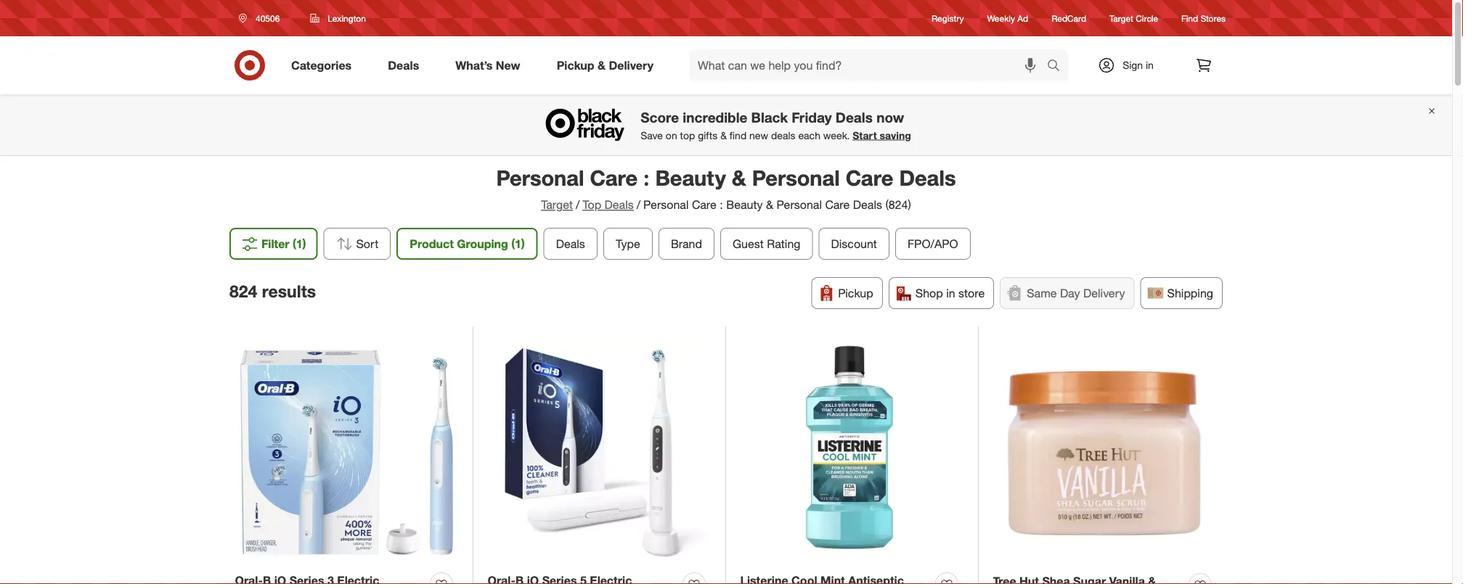 Task type: describe. For each thing, give the bounding box(es) containing it.
824
[[230, 281, 257, 302]]

40506
[[256, 13, 280, 24]]

pickup for pickup
[[838, 286, 874, 300]]

find stores link
[[1182, 12, 1226, 24]]

pickup for pickup & delivery
[[557, 58, 595, 72]]

deals inside score incredible black friday deals now save on top gifts & find new deals each week. start saving
[[836, 109, 873, 126]]

incredible
[[683, 109, 748, 126]]

product grouping (1)
[[410, 237, 525, 251]]

weekly
[[987, 13, 1015, 24]]

personal up brand at the left
[[644, 198, 689, 212]]

in for shop
[[947, 286, 956, 300]]

categories link
[[279, 49, 370, 81]]

new
[[750, 129, 768, 142]]

redcard
[[1052, 13, 1087, 24]]

weekly ad link
[[987, 12, 1029, 24]]

registry
[[932, 13, 964, 24]]

lexington button
[[301, 5, 375, 31]]

each
[[799, 129, 821, 142]]

start
[[853, 129, 877, 142]]

guest rating button
[[720, 228, 813, 260]]

find
[[1182, 13, 1199, 24]]

sign
[[1123, 59, 1143, 72]]

care up discount
[[825, 198, 850, 212]]

day
[[1060, 286, 1080, 300]]

care up brand at the left
[[692, 198, 717, 212]]

deals inside button
[[556, 237, 585, 251]]

what's new link
[[443, 49, 539, 81]]

pickup button
[[812, 277, 883, 309]]

& inside score incredible black friday deals now save on top gifts & find new deals each week. start saving
[[721, 129, 727, 142]]

redcard link
[[1052, 12, 1087, 24]]

now
[[877, 109, 904, 126]]

0 vertical spatial beauty
[[655, 165, 726, 191]]

store
[[959, 286, 985, 300]]

sort button
[[324, 228, 391, 260]]

What can we help you find? suggestions appear below search field
[[689, 49, 1051, 81]]

sign in link
[[1086, 49, 1177, 81]]

target circle
[[1110, 13, 1159, 24]]

fpo/apo button
[[895, 228, 971, 260]]

same day delivery
[[1027, 286, 1126, 300]]

week.
[[824, 129, 850, 142]]

registry link
[[932, 12, 964, 24]]

black
[[751, 109, 788, 126]]

(824)
[[886, 198, 911, 212]]

brand button
[[659, 228, 715, 260]]

0 vertical spatial :
[[644, 165, 650, 191]]

personal down deals
[[752, 165, 840, 191]]

same
[[1027, 286, 1057, 300]]

stores
[[1201, 13, 1226, 24]]

grouping
[[457, 237, 508, 251]]

target link
[[541, 198, 573, 212]]

deals right "top" at the top of the page
[[605, 198, 634, 212]]

care up the "top deals" link
[[590, 165, 638, 191]]

saving
[[880, 129, 911, 142]]

0 vertical spatial target
[[1110, 13, 1134, 24]]

filter (1) button
[[230, 228, 318, 260]]

deals left the (824)
[[853, 198, 882, 212]]

2 / from the left
[[637, 198, 641, 212]]

type button
[[603, 228, 653, 260]]

(1) inside filter (1) button
[[293, 237, 306, 251]]

deals inside 'link'
[[388, 58, 419, 72]]

deals up the (824)
[[900, 165, 956, 191]]

1 horizontal spatial :
[[720, 198, 723, 212]]

ad
[[1018, 13, 1029, 24]]

what's new
[[456, 58, 521, 72]]

shipping
[[1168, 286, 1214, 300]]

lexington
[[328, 13, 366, 24]]

2 (1) from the left
[[512, 237, 525, 251]]

what's
[[456, 58, 493, 72]]

40506 button
[[230, 5, 295, 31]]

filter (1)
[[261, 237, 306, 251]]

weekly ad
[[987, 13, 1029, 24]]

new
[[496, 58, 521, 72]]

personal up target link
[[496, 165, 584, 191]]

guest rating
[[733, 237, 801, 251]]

top
[[583, 198, 601, 212]]

categories
[[291, 58, 352, 72]]

same day delivery button
[[1000, 277, 1135, 309]]



Task type: locate. For each thing, give the bounding box(es) containing it.
deals button
[[544, 228, 598, 260]]

listerine cool mint antiseptic mouthwash image
[[741, 341, 964, 565], [741, 341, 964, 565]]

target left circle
[[1110, 13, 1134, 24]]

0 horizontal spatial target
[[541, 198, 573, 212]]

delivery for pickup & delivery
[[609, 58, 654, 72]]

/
[[576, 198, 580, 212], [637, 198, 641, 212]]

care up the (824)
[[846, 165, 894, 191]]

search button
[[1041, 49, 1076, 84]]

beauty
[[655, 165, 726, 191], [726, 198, 763, 212]]

in
[[1146, 59, 1154, 72], [947, 286, 956, 300]]

product
[[410, 237, 454, 251]]

pickup & delivery link
[[544, 49, 672, 81]]

1 horizontal spatial pickup
[[838, 286, 874, 300]]

search
[[1041, 60, 1076, 74]]

/ right the "top deals" link
[[637, 198, 641, 212]]

:
[[644, 165, 650, 191], [720, 198, 723, 212]]

1 vertical spatial in
[[947, 286, 956, 300]]

pickup inside button
[[838, 286, 874, 300]]

top deals link
[[583, 198, 634, 212]]

delivery right day
[[1084, 286, 1126, 300]]

type
[[616, 237, 641, 251]]

(1) right filter
[[293, 237, 306, 251]]

0 horizontal spatial beauty
[[655, 165, 726, 191]]

shipping button
[[1141, 277, 1223, 309]]

personal up rating
[[777, 198, 822, 212]]

shop
[[916, 286, 943, 300]]

in left store
[[947, 286, 956, 300]]

pickup down discount button
[[838, 286, 874, 300]]

shop in store
[[916, 286, 985, 300]]

target
[[1110, 13, 1134, 24], [541, 198, 573, 212]]

deals
[[388, 58, 419, 72], [836, 109, 873, 126], [900, 165, 956, 191], [605, 198, 634, 212], [853, 198, 882, 212], [556, 237, 585, 251]]

1 horizontal spatial /
[[637, 198, 641, 212]]

1 horizontal spatial target
[[1110, 13, 1134, 24]]

824 results
[[230, 281, 316, 302]]

1 vertical spatial delivery
[[1084, 286, 1126, 300]]

discount button
[[819, 228, 890, 260]]

1 vertical spatial beauty
[[726, 198, 763, 212]]

results
[[262, 281, 316, 302]]

deals up start
[[836, 109, 873, 126]]

discount
[[831, 237, 877, 251]]

score incredible black friday deals now save on top gifts & find new deals each week. start saving
[[641, 109, 911, 142]]

1 / from the left
[[576, 198, 580, 212]]

sort
[[356, 237, 379, 251]]

oral-b io series 5 electric toothbrush with brush head image
[[488, 341, 711, 565], [488, 341, 711, 565]]

find stores
[[1182, 13, 1226, 24]]

circle
[[1136, 13, 1159, 24]]

1 vertical spatial target
[[541, 198, 573, 212]]

pickup right new
[[557, 58, 595, 72]]

/ left "top" at the top of the page
[[576, 198, 580, 212]]

in for sign
[[1146, 59, 1154, 72]]

1 horizontal spatial (1)
[[512, 237, 525, 251]]

sign in
[[1123, 59, 1154, 72]]

pickup & delivery
[[557, 58, 654, 72]]

1 vertical spatial pickup
[[838, 286, 874, 300]]

deals left "what's"
[[388, 58, 419, 72]]

guest
[[733, 237, 764, 251]]

pickup
[[557, 58, 595, 72], [838, 286, 874, 300]]

0 horizontal spatial delivery
[[609, 58, 654, 72]]

friday
[[792, 109, 832, 126]]

brand
[[671, 237, 702, 251]]

shop in store button
[[889, 277, 994, 309]]

0 horizontal spatial (1)
[[293, 237, 306, 251]]

target circle link
[[1110, 12, 1159, 24]]

deals down target link
[[556, 237, 585, 251]]

personal care : beauty & personal care deals target / top deals / personal care : beauty & personal care deals (824)
[[496, 165, 956, 212]]

target inside the personal care : beauty & personal care deals target / top deals / personal care : beauty & personal care deals (824)
[[541, 198, 573, 212]]

save
[[641, 129, 663, 142]]

1 horizontal spatial delivery
[[1084, 286, 1126, 300]]

delivery for same day delivery
[[1084, 286, 1126, 300]]

gifts
[[698, 129, 718, 142]]

0 vertical spatial delivery
[[609, 58, 654, 72]]

oral-b io series 3 electric toothbrush with brush head image
[[235, 341, 459, 565], [235, 341, 459, 565]]

target left "top" at the top of the page
[[541, 198, 573, 212]]

personal
[[496, 165, 584, 191], [752, 165, 840, 191], [644, 198, 689, 212], [777, 198, 822, 212]]

0 horizontal spatial :
[[644, 165, 650, 191]]

1 vertical spatial :
[[720, 198, 723, 212]]

delivery
[[609, 58, 654, 72], [1084, 286, 1126, 300]]

&
[[598, 58, 606, 72], [721, 129, 727, 142], [732, 165, 746, 191], [766, 198, 774, 212]]

filter
[[261, 237, 290, 251]]

0 horizontal spatial in
[[947, 286, 956, 300]]

0 vertical spatial pickup
[[557, 58, 595, 72]]

score
[[641, 109, 679, 126]]

delivery inside button
[[1084, 286, 1126, 300]]

1 horizontal spatial in
[[1146, 59, 1154, 72]]

0 horizontal spatial /
[[576, 198, 580, 212]]

rating
[[767, 237, 801, 251]]

deals
[[771, 129, 796, 142]]

fpo/apo
[[908, 237, 959, 251]]

beauty down top
[[655, 165, 726, 191]]

care
[[590, 165, 638, 191], [846, 165, 894, 191], [692, 198, 717, 212], [825, 198, 850, 212]]

tree hut shea sugar vanilla & jasmine body scrub - 18oz image
[[993, 341, 1218, 565], [993, 341, 1218, 565]]

1 horizontal spatial beauty
[[726, 198, 763, 212]]

delivery up score
[[609, 58, 654, 72]]

in inside button
[[947, 286, 956, 300]]

find
[[730, 129, 747, 142]]

(1) right the "grouping"
[[512, 237, 525, 251]]

on
[[666, 129, 677, 142]]

0 vertical spatial in
[[1146, 59, 1154, 72]]

(1)
[[293, 237, 306, 251], [512, 237, 525, 251]]

in right sign on the top right of the page
[[1146, 59, 1154, 72]]

top
[[680, 129, 695, 142]]

1 (1) from the left
[[293, 237, 306, 251]]

beauty up guest
[[726, 198, 763, 212]]

deals link
[[376, 49, 437, 81]]

0 horizontal spatial pickup
[[557, 58, 595, 72]]



Task type: vqa. For each thing, say whether or not it's contained in the screenshot.
Target Circle "Link"
yes



